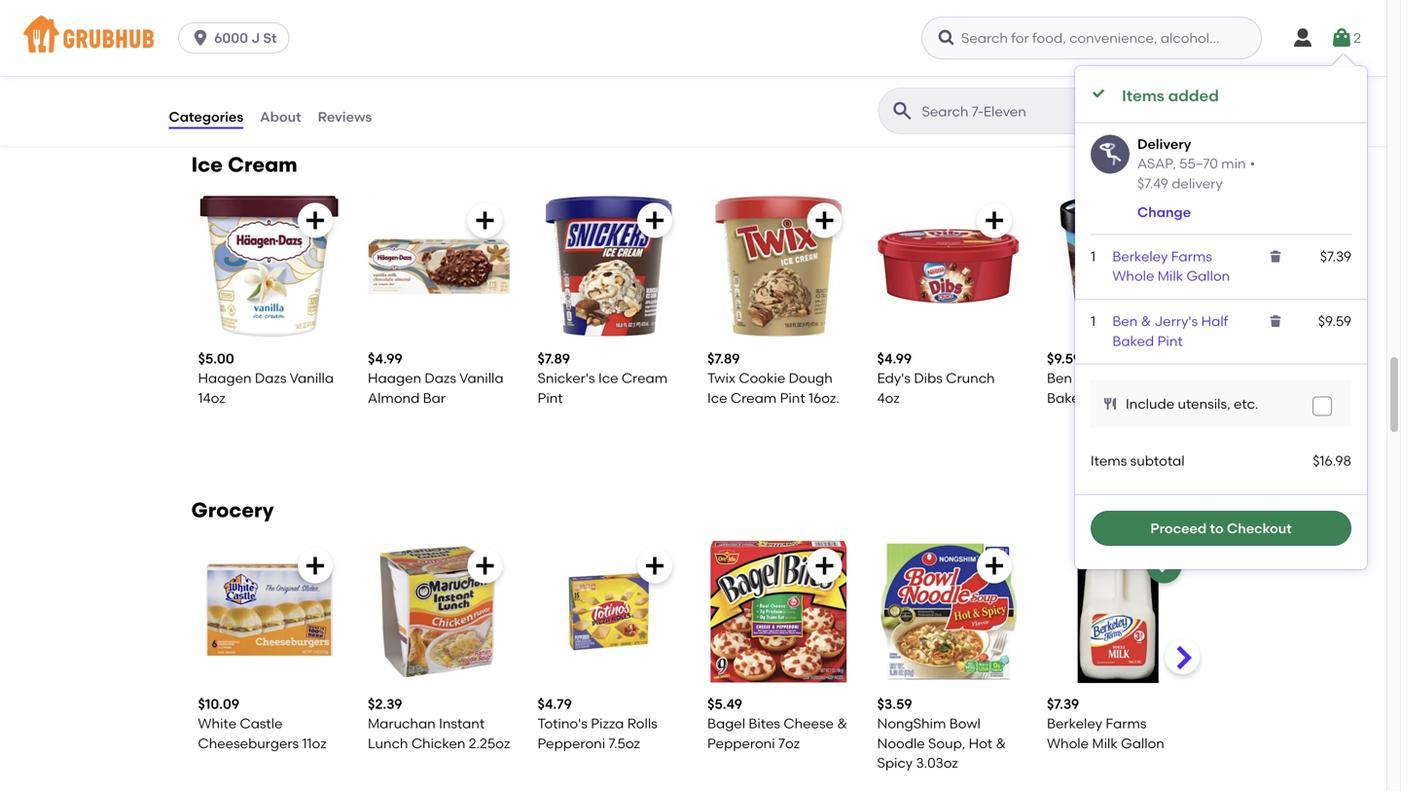Task type: vqa. For each thing, say whether or not it's contained in the screenshot.


Task type: locate. For each thing, give the bounding box(es) containing it.
1 vertical spatial watermelon
[[198, 64, 280, 80]]

change button
[[1138, 203, 1191, 222]]

farms
[[1171, 248, 1212, 265], [1106, 715, 1147, 732]]

7-
[[877, 24, 889, 41], [1047, 24, 1059, 41]]

1 horizontal spatial cream
[[622, 370, 668, 386]]

1 all from the top
[[1187, 156, 1203, 173]]

delivery
[[1172, 175, 1223, 192]]

select up worms
[[889, 24, 930, 41]]

items for items added
[[1122, 86, 1165, 105]]

7oz down cheese
[[779, 735, 800, 752]]

1 vertical spatial $7.39
[[1047, 696, 1079, 712]]

55–70
[[1180, 155, 1218, 172]]

0 vertical spatial view all button
[[1152, 155, 1203, 175]]

view all down delivery
[[1152, 156, 1203, 173]]

1 horizontal spatial whole
[[1113, 268, 1154, 284]]

14oz
[[198, 390, 225, 406]]

$7.89 inside the $7.89 snicker's ice cream pint
[[538, 350, 570, 367]]

view for grocery
[[1152, 502, 1184, 518]]

pint down snicker's
[[538, 390, 563, 406]]

milk
[[1158, 268, 1183, 284], [1092, 735, 1118, 752]]

$4.79
[[538, 696, 572, 712]]

ice right snicker's
[[598, 370, 618, 386]]

0 horizontal spatial $9.59
[[1047, 350, 1081, 367]]

4oz
[[877, 390, 900, 406]]

cream down cookie
[[731, 390, 777, 406]]

added
[[1168, 86, 1219, 105]]

ben inside $9.59 ben & jerry's half baked pint
[[1047, 370, 1072, 386]]

0 horizontal spatial 7-
[[877, 24, 889, 41]]

cream
[[228, 152, 298, 177], [622, 370, 668, 386], [731, 390, 777, 406]]

1 $7.89 from the left
[[538, 350, 570, 367]]

1 horizontal spatial $7.39
[[1320, 248, 1352, 265]]

0 vertical spatial gallon
[[1187, 268, 1230, 284]]

0 horizontal spatial farms
[[1106, 715, 1147, 732]]

0 vertical spatial view
[[1152, 156, 1184, 173]]

$4.99 for $4.99 edy's dibs crunch 4oz
[[877, 350, 912, 367]]

watermelon down sour
[[1047, 44, 1129, 61]]

$7.89 up snicker's
[[538, 350, 570, 367]]

$4.99 up edy's
[[877, 350, 912, 367]]

items down the wedges
[[1122, 86, 1165, 105]]

view all for ice cream
[[1152, 156, 1203, 173]]

$7.89 for snicker's
[[538, 350, 570, 367]]

1 haagen from the left
[[198, 370, 252, 386]]

bowl
[[950, 715, 981, 732]]

0 horizontal spatial $7.39
[[1047, 696, 1079, 712]]

maruchan instant lunch chicken 2.25oz image
[[368, 540, 510, 683]]

2 vanilla from the left
[[460, 370, 504, 386]]

1 horizontal spatial 7oz
[[927, 44, 948, 61]]

ben & jerry's half baked pint
[[1113, 313, 1228, 349]]

7oz down gummy
[[927, 44, 948, 61]]

gummy
[[933, 24, 986, 41]]

0 vertical spatial $9.59
[[1318, 313, 1352, 329]]

haagen inside the $4.99 haagen dazs vanilla almond bar
[[368, 370, 421, 386]]

0 vertical spatial $3.59
[[1047, 5, 1082, 21]]

1 $4.99 from the left
[[368, 350, 403, 367]]

baked
[[1113, 333, 1154, 349], [1047, 390, 1089, 406]]

0 horizontal spatial whole
[[1047, 735, 1089, 752]]

cookie
[[739, 370, 786, 386]]

7- up worms
[[877, 24, 889, 41]]

half inside $9.59 ben & jerry's half baked pint
[[1136, 370, 1163, 386]]

st
[[263, 30, 277, 46]]

2 view all button from the top
[[1152, 500, 1203, 520]]

1 horizontal spatial 7-
[[1047, 24, 1059, 41]]

milk inside berkeley farms whole milk gallon
[[1158, 268, 1183, 284]]

1 horizontal spatial ben
[[1113, 313, 1138, 329]]

1 up $9.59 ben & jerry's half baked pint
[[1091, 313, 1096, 329]]

1 horizontal spatial $7.89
[[708, 350, 740, 367]]

1 horizontal spatial milk
[[1158, 268, 1183, 284]]

1 horizontal spatial select
[[1059, 24, 1100, 41]]

$9.59 ben & jerry's half baked pint
[[1047, 350, 1163, 406]]

6000 j st button
[[178, 22, 297, 54]]

7- inside $3.59 7-select sour watermelon wedges 7oz
[[1047, 24, 1059, 41]]

1 vertical spatial cream
[[622, 370, 668, 386]]

0 horizontal spatial $4.99
[[368, 350, 403, 367]]

view for ice cream
[[1152, 156, 1184, 173]]

1 pepperoni from the left
[[538, 735, 605, 752]]

2 button
[[1330, 20, 1361, 55]]

1 for ben
[[1091, 313, 1096, 329]]

2 vertical spatial cream
[[731, 390, 777, 406]]

svg image inside 6000 j st button
[[191, 28, 210, 48]]

$4.99 inside the $4.99 haagen dazs vanilla almond bar
[[368, 350, 403, 367]]

0 vertical spatial all
[[1187, 156, 1203, 173]]

1 horizontal spatial pepperoni
[[708, 735, 775, 752]]

pepperoni inside $5.49 bagel bites cheese & pepperoni 7oz
[[708, 735, 775, 752]]

1 vertical spatial view all
[[1152, 502, 1203, 518]]

items subtotal
[[1091, 453, 1185, 469]]

0 horizontal spatial $3.59
[[877, 696, 912, 712]]

1 vertical spatial $3.59
[[877, 696, 912, 712]]

$7.39 for $7.39 berkeley farms whole milk gallon
[[1047, 696, 1079, 712]]

gallon inside "$7.39 berkeley farms whole milk gallon"
[[1121, 735, 1165, 752]]

2 horizontal spatial ice
[[708, 390, 727, 406]]

0 vertical spatial view all
[[1152, 156, 1203, 173]]

items left subtotal
[[1091, 453, 1127, 469]]

include utensils, etc.
[[1126, 396, 1259, 412]]

subtotal
[[1131, 453, 1185, 469]]

delivery icon image
[[1091, 135, 1130, 174]]

0 horizontal spatial baked
[[1047, 390, 1089, 406]]

ice down categories
[[191, 152, 223, 177]]

$7.89 up twix
[[708, 350, 740, 367]]

berkeley inside berkeley farms whole milk gallon
[[1113, 248, 1168, 265]]

1 vertical spatial $9.59
[[1047, 350, 1081, 367]]

jerry's inside ben & jerry's half baked pint
[[1155, 313, 1198, 329]]

Search for food, convenience, alcohol... search field
[[922, 17, 1262, 59]]

$4.99 inside $4.99 edy's dibs crunch 4oz
[[877, 350, 912, 367]]

Search 7-Eleven search field
[[920, 102, 1212, 121]]

1 vertical spatial milk
[[1092, 735, 1118, 752]]

0 vertical spatial 1
[[1091, 248, 1096, 265]]

noodle
[[877, 735, 925, 752]]

1 horizontal spatial half
[[1201, 313, 1228, 329]]

baked inside $9.59 ben & jerry's half baked pint
[[1047, 390, 1089, 406]]

1 vertical spatial 7oz
[[1047, 64, 1069, 80]]

asap,
[[1138, 155, 1176, 172]]

1 vertical spatial items
[[1091, 453, 1127, 469]]

2 all from the top
[[1187, 502, 1203, 518]]

gallon inside berkeley farms whole milk gallon
[[1187, 268, 1230, 284]]

$7.39 inside "$7.39 berkeley farms whole milk gallon"
[[1047, 696, 1079, 712]]

proceed
[[1151, 520, 1207, 536]]

2 view all from the top
[[1152, 502, 1203, 518]]

1 horizontal spatial jerry's
[[1155, 313, 1198, 329]]

nongshim bowl noodle soup, hot & spicy 3.03oz image
[[877, 540, 1020, 683]]

1 vertical spatial view
[[1152, 502, 1184, 518]]

$2.29
[[198, 5, 233, 21]]

$7.89
[[538, 350, 570, 367], [708, 350, 740, 367]]

&
[[1141, 313, 1151, 329], [1076, 370, 1086, 386], [837, 715, 848, 732], [996, 735, 1006, 752]]

0 vertical spatial baked
[[1113, 333, 1154, 349]]

delivery
[[1138, 136, 1191, 152]]

cream down about
[[228, 152, 298, 177]]

baked up $9.59 ben & jerry's half baked pint
[[1113, 333, 1154, 349]]

0 horizontal spatial 7oz
[[779, 735, 800, 752]]

view all button down delivery
[[1152, 155, 1203, 175]]

2 dazs from the left
[[425, 370, 456, 386]]

1 horizontal spatial berkeley
[[1113, 248, 1168, 265]]

$4.99 for $4.99 haagen dazs vanilla almond bar
[[368, 350, 403, 367]]

0 vertical spatial half
[[1201, 313, 1228, 329]]

haagen up "almond"
[[368, 370, 421, 386]]

0 horizontal spatial dazs
[[255, 370, 287, 386]]

svg image
[[1291, 26, 1315, 50], [191, 28, 210, 48], [937, 28, 957, 48], [1091, 86, 1106, 101], [473, 209, 497, 232], [813, 209, 836, 232], [983, 209, 1006, 232], [1268, 249, 1284, 264], [1103, 396, 1118, 412], [1317, 401, 1328, 412], [983, 554, 1006, 577], [1153, 554, 1176, 577]]

almond
[[368, 390, 420, 406]]

0 vertical spatial ben
[[1113, 313, 1138, 329]]

ben & jerry's half baked pint link
[[1113, 313, 1228, 349]]

pint up include
[[1158, 333, 1183, 349]]

$10.09 white castle cheeseburgers 11oz
[[198, 696, 327, 752]]

berkeley
[[1113, 248, 1168, 265], [1047, 715, 1103, 732]]

1 horizontal spatial haagen
[[368, 370, 421, 386]]

view down delivery
[[1152, 156, 1184, 173]]

$16.98
[[1313, 453, 1352, 469]]

vanilla for haagen dazs vanilla almond bar
[[460, 370, 504, 386]]

pepperoni down 'bagel'
[[708, 735, 775, 752]]

0 horizontal spatial pepperoni
[[538, 735, 605, 752]]

1 vertical spatial baked
[[1047, 390, 1089, 406]]

jerry's down berkeley farms whole milk gallon link
[[1155, 313, 1198, 329]]

bagel bites cheese & pepperoni 7oz image
[[708, 540, 850, 683]]

1 horizontal spatial vanilla
[[460, 370, 504, 386]]

dazs inside the $4.99 haagen dazs vanilla almond bar
[[425, 370, 456, 386]]

ice cream
[[191, 152, 298, 177]]

7oz inside $5.49 bagel bites cheese & pepperoni 7oz
[[779, 735, 800, 752]]

1 for berkeley
[[1091, 248, 1096, 265]]

haagen inside $5.00 haagen dazs vanilla 14oz
[[198, 370, 252, 386]]

select left sour
[[1059, 24, 1100, 41]]

milk inside "$7.39 berkeley farms whole milk gallon"
[[1092, 735, 1118, 752]]

$3.59 inside $3.59 nongshim bowl noodle soup, hot & spicy 3.03oz
[[877, 696, 912, 712]]

0 vertical spatial ice
[[191, 152, 223, 177]]

ice down twix
[[708, 390, 727, 406]]

0 horizontal spatial half
[[1136, 370, 1163, 386]]

0 horizontal spatial select
[[889, 24, 930, 41]]

$3.59
[[1047, 5, 1082, 21], [877, 696, 912, 712]]

jerry's up include
[[1089, 370, 1133, 386]]

haagen down "$5.00"
[[198, 370, 252, 386]]

svg image for $5.00 haagen dazs vanilla 14oz
[[304, 209, 327, 232]]

svg image
[[1330, 26, 1354, 50], [304, 209, 327, 232], [643, 209, 667, 232], [1153, 209, 1176, 232], [1268, 313, 1284, 329], [304, 554, 327, 577], [473, 554, 497, 577], [643, 554, 667, 577], [813, 554, 836, 577]]

view
[[1152, 156, 1184, 173], [1152, 502, 1184, 518]]

0 horizontal spatial $7.89
[[538, 350, 570, 367]]

pint down dough
[[780, 390, 805, 406]]

ben right crunch
[[1047, 370, 1072, 386]]

cream inside $7.89 twix cookie dough ice cream pint 16oz.
[[731, 390, 777, 406]]

1
[[1091, 248, 1096, 265], [1091, 313, 1096, 329]]

0 horizontal spatial ice
[[191, 152, 223, 177]]

pint inside ben & jerry's half baked pint
[[1158, 333, 1183, 349]]

whole right hot
[[1047, 735, 1089, 752]]

whole
[[1113, 268, 1154, 284], [1047, 735, 1089, 752]]

baked inside ben & jerry's half baked pint
[[1113, 333, 1154, 349]]

2 horizontal spatial 7oz
[[1047, 64, 1069, 80]]

7oz inside $3.59 7-select sour watermelon wedges 7oz
[[1047, 64, 1069, 80]]

$3.59 for nongshim
[[877, 696, 912, 712]]

all for ice cream
[[1187, 156, 1203, 173]]

1 vertical spatial all
[[1187, 502, 1203, 518]]

0 vertical spatial farms
[[1171, 248, 1212, 265]]

view all
[[1152, 156, 1203, 173], [1152, 502, 1203, 518]]

ice inside $7.89 twix cookie dough ice cream pint 16oz.
[[708, 390, 727, 406]]

1 view all from the top
[[1152, 156, 1203, 173]]

dazs inside $5.00 haagen dazs vanilla 14oz
[[255, 370, 287, 386]]

1 1 from the top
[[1091, 248, 1096, 265]]

pint inside $9.59 ben & jerry's half baked pint
[[1092, 390, 1118, 406]]

change
[[1138, 204, 1191, 221]]

1 vanilla from the left
[[290, 370, 334, 386]]

pizza
[[591, 715, 624, 732]]

half down berkeley farms whole milk gallon link
[[1201, 313, 1228, 329]]

0 horizontal spatial gallon
[[1121, 735, 1165, 752]]

$4.79 totino's pizza rolls pepperoni 7.5oz
[[538, 696, 658, 752]]

pepperoni
[[538, 735, 605, 752], [708, 735, 775, 752]]

0 vertical spatial berkeley
[[1113, 248, 1168, 265]]

1 horizontal spatial $3.59
[[1047, 5, 1082, 21]]

pint left include
[[1092, 390, 1118, 406]]

2 $4.99 from the left
[[877, 350, 912, 367]]

0 vertical spatial 7oz
[[927, 44, 948, 61]]

0 horizontal spatial cream
[[228, 152, 298, 177]]

gallon
[[1187, 268, 1230, 284], [1121, 735, 1165, 752]]

max
[[294, 24, 322, 41]]

0 vertical spatial watermelon
[[1047, 44, 1129, 61]]

view all button left to
[[1152, 500, 1203, 520]]

& inside $9.59 ben & jerry's half baked pint
[[1076, 370, 1086, 386]]

$3.59 inside $3.59 7-select sour watermelon wedges 7oz
[[1047, 5, 1082, 21]]

view all button
[[1152, 155, 1203, 175], [1152, 500, 1203, 520]]

7- inside 7-select gummy worms 7oz
[[877, 24, 889, 41]]

0 horizontal spatial berkeley
[[1047, 715, 1103, 732]]

watermelon inside $3.59 7-select sour watermelon wedges 7oz
[[1047, 44, 1129, 61]]

view all up proceed
[[1152, 502, 1203, 518]]

1 horizontal spatial baked
[[1113, 333, 1154, 349]]

7oz up "search 7-eleven" search field
[[1047, 64, 1069, 80]]

view up proceed
[[1152, 502, 1184, 518]]

1 view from the top
[[1152, 156, 1184, 173]]

ben & jerry's half baked pint image
[[1047, 195, 1190, 338]]

0 horizontal spatial watermelon
[[198, 64, 280, 80]]

vanilla inside the $4.99 haagen dazs vanilla almond bar
[[460, 370, 504, 386]]

watermelon
[[1047, 44, 1129, 61], [198, 64, 280, 80]]

cream left twix
[[622, 370, 668, 386]]

pepperoni down totino's
[[538, 735, 605, 752]]

1 left berkeley farms whole milk gallon
[[1091, 248, 1096, 265]]

2 vertical spatial 7oz
[[779, 735, 800, 752]]

0 horizontal spatial milk
[[1092, 735, 1118, 752]]

1 vertical spatial berkeley
[[1047, 715, 1103, 732]]

7oz for $5.49 bagel bites cheese & pepperoni 7oz
[[779, 735, 800, 752]]

0 vertical spatial milk
[[1158, 268, 1183, 284]]

1 7- from the left
[[877, 24, 889, 41]]

1 vertical spatial jerry's
[[1089, 370, 1133, 386]]

select
[[889, 24, 930, 41], [1059, 24, 1100, 41]]

all for grocery
[[1187, 502, 1203, 518]]

1 vertical spatial 1
[[1091, 313, 1096, 329]]

dazs for 14oz
[[255, 370, 287, 386]]

$7.89 inside $7.89 twix cookie dough ice cream pint 16oz.
[[708, 350, 740, 367]]

ben up $9.59 ben & jerry's half baked pint
[[1113, 313, 1138, 329]]

0 horizontal spatial vanilla
[[290, 370, 334, 386]]

0 vertical spatial $7.39
[[1320, 248, 1352, 265]]

bites
[[749, 715, 781, 732]]

1 select from the left
[[889, 24, 930, 41]]

reviews button
[[317, 76, 373, 146]]

baked left include
[[1047, 390, 1089, 406]]

1 horizontal spatial farms
[[1171, 248, 1212, 265]]

7-select gummy worms 7oz button
[[870, 0, 1028, 90]]

$9.59 inside items added tooltip
[[1318, 313, 1352, 329]]

2 view from the top
[[1152, 502, 1184, 518]]

svg image for $10.09 white castle cheeseburgers 11oz
[[304, 554, 327, 577]]

main navigation navigation
[[0, 0, 1387, 76]]

wedges
[[1132, 44, 1186, 61]]

1 vertical spatial view all button
[[1152, 500, 1203, 520]]

pint
[[1158, 333, 1183, 349], [538, 390, 563, 406], [780, 390, 805, 406], [1092, 390, 1118, 406]]

2 vertical spatial ice
[[708, 390, 727, 406]]

2 pepperoni from the left
[[708, 735, 775, 752]]

$7.39
[[1320, 248, 1352, 265], [1047, 696, 1079, 712]]

whole up ben & jerry's half baked pint link on the top right of page
[[1113, 268, 1154, 284]]

1 view all button from the top
[[1152, 155, 1203, 175]]

1 horizontal spatial dazs
[[425, 370, 456, 386]]

haagen for $4.99
[[368, 370, 421, 386]]

7- left sour
[[1047, 24, 1059, 41]]

2.25oz
[[469, 735, 510, 752]]

$7.39 berkeley farms whole milk gallon
[[1047, 696, 1165, 752]]

0 vertical spatial whole
[[1113, 268, 1154, 284]]

0 vertical spatial jerry's
[[1155, 313, 1198, 329]]

7oz
[[927, 44, 948, 61], [1047, 64, 1069, 80], [779, 735, 800, 752]]

svg image inside items added tooltip
[[1268, 313, 1284, 329]]

all up the delivery
[[1187, 156, 1203, 173]]

berkeley farms whole milk gallon image
[[1047, 540, 1190, 683]]

j
[[251, 30, 260, 46]]

1 vertical spatial gallon
[[1121, 735, 1165, 752]]

half
[[1201, 313, 1228, 329], [1136, 370, 1163, 386]]

1 horizontal spatial gallon
[[1187, 268, 1230, 284]]

delivery asap, 55–70 min • $7.49 delivery
[[1138, 136, 1255, 192]]

$7.39 inside items added tooltip
[[1320, 248, 1352, 265]]

2 select from the left
[[1059, 24, 1100, 41]]

farms inside berkeley farms whole milk gallon
[[1171, 248, 1212, 265]]

1 horizontal spatial ice
[[598, 370, 618, 386]]

1 vertical spatial half
[[1136, 370, 1163, 386]]

items added
[[1122, 86, 1219, 105]]

1 vertical spatial whole
[[1047, 735, 1089, 752]]

$9.59 inside $9.59 ben & jerry's half baked pint
[[1047, 350, 1081, 367]]

2 7- from the left
[[1047, 24, 1059, 41]]

1 horizontal spatial $4.99
[[877, 350, 912, 367]]

0 horizontal spatial ben
[[1047, 370, 1072, 386]]

half up include
[[1136, 370, 1163, 386]]

0 vertical spatial cream
[[228, 152, 298, 177]]

1 vertical spatial ben
[[1047, 370, 1072, 386]]

svg image for $7.89 snicker's ice cream pint
[[643, 209, 667, 232]]

1 dazs from the left
[[255, 370, 287, 386]]

1 horizontal spatial $9.59
[[1318, 313, 1352, 329]]

svg image for $5.49 bagel bites cheese & pepperoni 7oz
[[813, 554, 836, 577]]

vanilla inside $5.00 haagen dazs vanilla 14oz
[[290, 370, 334, 386]]

1 vertical spatial farms
[[1106, 715, 1147, 732]]

all
[[1187, 156, 1203, 173], [1187, 502, 1203, 518]]

0 vertical spatial items
[[1122, 86, 1165, 105]]

2 1 from the top
[[1091, 313, 1096, 329]]

2 horizontal spatial cream
[[731, 390, 777, 406]]

svg image for $2.39 maruchan instant lunch chicken 2.25oz
[[473, 554, 497, 577]]

2 $7.89 from the left
[[708, 350, 740, 367]]

2 haagen from the left
[[368, 370, 421, 386]]

7oz inside 7-select gummy worms 7oz
[[927, 44, 948, 61]]

$5.00 haagen dazs vanilla 14oz
[[198, 350, 334, 406]]

hot
[[969, 735, 993, 752]]

rolls
[[627, 715, 658, 732]]

0 horizontal spatial haagen
[[198, 370, 252, 386]]

1 horizontal spatial watermelon
[[1047, 44, 1129, 61]]

1 vertical spatial ice
[[598, 370, 618, 386]]

whole inside berkeley farms whole milk gallon
[[1113, 268, 1154, 284]]

0 horizontal spatial jerry's
[[1089, 370, 1133, 386]]

$5.49
[[708, 696, 743, 712]]

watermelon down strawberry
[[198, 64, 280, 80]]

categories
[[169, 108, 243, 125]]

$4.99 up "almond"
[[368, 350, 403, 367]]

all up proceed
[[1187, 502, 1203, 518]]

items for items subtotal
[[1091, 453, 1127, 469]]



Task type: describe. For each thing, give the bounding box(es) containing it.
include
[[1126, 396, 1175, 412]]

haagen for $5.00
[[198, 370, 252, 386]]

ben inside ben & jerry's half baked pint
[[1113, 313, 1138, 329]]

whole inside "$7.39 berkeley farms whole milk gallon"
[[1047, 735, 1089, 752]]

twix
[[708, 370, 736, 386]]

checkout
[[1227, 520, 1292, 536]]

$7.89 twix cookie dough ice cream pint 16oz.
[[708, 350, 840, 406]]

view all for grocery
[[1152, 502, 1203, 518]]

vanilla for haagen dazs vanilla 14oz
[[290, 370, 334, 386]]

pepperoni inside the '$4.79 totino's pizza rolls pepperoni 7.5oz'
[[538, 735, 605, 752]]

reviews
[[318, 108, 372, 125]]

utensils,
[[1178, 396, 1231, 412]]

nongshim
[[877, 715, 946, 732]]

items added tooltip
[[1075, 54, 1367, 569]]

bagel
[[708, 715, 746, 732]]

to
[[1210, 520, 1224, 536]]

haagen dazs vanilla 14oz image
[[198, 195, 341, 338]]

white castle cheeseburgers 11oz image
[[198, 540, 341, 683]]

$3.59 for 7-
[[1047, 5, 1082, 21]]

min
[[1221, 155, 1246, 172]]

about button
[[259, 76, 302, 146]]

about
[[260, 108, 301, 125]]

pint inside the $7.89 snicker's ice cream pint
[[538, 390, 563, 406]]

white
[[198, 715, 237, 732]]

ice inside the $7.89 snicker's ice cream pint
[[598, 370, 618, 386]]

$4.99 haagen dazs vanilla almond bar
[[368, 350, 504, 406]]

11oz
[[302, 735, 327, 752]]

edy's
[[877, 370, 911, 386]]

2
[[1354, 30, 1361, 46]]

•
[[1250, 155, 1255, 172]]

sour
[[1103, 24, 1133, 41]]

twix cookie dough ice cream pint 16oz. image
[[708, 195, 850, 338]]

$2.39
[[368, 696, 402, 712]]

6000
[[214, 30, 248, 46]]

berkeley farms whole milk gallon
[[1113, 248, 1230, 284]]

svg image for $4.79 totino's pizza rolls pepperoni 7.5oz
[[643, 554, 667, 577]]

$4.99 edy's dibs crunch 4oz
[[877, 350, 995, 406]]

$3.59 7-select sour watermelon wedges 7oz
[[1047, 5, 1186, 80]]

& inside $5.49 bagel bites cheese & pepperoni 7oz
[[837, 715, 848, 732]]

6000 j st
[[214, 30, 277, 46]]

proceed to checkout button
[[1091, 511, 1352, 546]]

$2.29 hubba bubba max strawberry watermelon gum 5 count
[[198, 5, 327, 100]]

proceed to checkout
[[1151, 520, 1292, 536]]

pint inside $7.89 twix cookie dough ice cream pint 16oz.
[[780, 390, 805, 406]]

cheese
[[784, 715, 834, 732]]

view all button for ice cream
[[1152, 155, 1203, 175]]

select inside 7-select gummy worms 7oz
[[889, 24, 930, 41]]

spicy
[[877, 755, 913, 771]]

categories button
[[168, 76, 244, 146]]

jerry's inside $9.59 ben & jerry's half baked pint
[[1089, 370, 1133, 386]]

grocery
[[191, 498, 274, 523]]

cheeseburgers
[[198, 735, 299, 752]]

edy's dibs crunch 4oz image
[[877, 195, 1020, 338]]

totino's
[[538, 715, 588, 732]]

16oz.
[[809, 390, 840, 406]]

& inside ben & jerry's half baked pint
[[1141, 313, 1151, 329]]

view all button for grocery
[[1152, 500, 1203, 520]]

$9.59 for $9.59
[[1318, 313, 1352, 329]]

etc.
[[1234, 396, 1259, 412]]

lunch
[[368, 735, 408, 752]]

5
[[319, 64, 327, 80]]

maruchan
[[368, 715, 436, 732]]

snicker's
[[538, 370, 595, 386]]

& inside $3.59 nongshim bowl noodle soup, hot & spicy 3.03oz
[[996, 735, 1006, 752]]

$10.09
[[198, 696, 240, 712]]

$7.89 snicker's ice cream pint
[[538, 350, 668, 406]]

berkeley farms whole milk gallon link
[[1113, 248, 1230, 284]]

7.5oz
[[609, 735, 640, 752]]

half inside ben & jerry's half baked pint
[[1201, 313, 1228, 329]]

3.03oz
[[916, 755, 958, 771]]

count
[[198, 84, 239, 100]]

chicken
[[411, 735, 466, 752]]

dazs for almond
[[425, 370, 456, 386]]

soup,
[[928, 735, 966, 752]]

crunch
[[946, 370, 995, 386]]

$3.59 nongshim bowl noodle soup, hot & spicy 3.03oz
[[877, 696, 1006, 771]]

$2.39 maruchan instant lunch chicken 2.25oz
[[368, 696, 510, 752]]

haagen dazs vanilla almond bar image
[[368, 195, 510, 338]]

bubba
[[247, 24, 291, 41]]

hubba
[[198, 24, 243, 41]]

bar
[[423, 390, 446, 406]]

$9.59 for $9.59 ben & jerry's half baked pint
[[1047, 350, 1081, 367]]

svg image inside 2 button
[[1330, 26, 1354, 50]]

snicker's ice cream pint image
[[538, 195, 680, 338]]

select inside $3.59 7-select sour watermelon wedges 7oz
[[1059, 24, 1100, 41]]

castle
[[240, 715, 283, 732]]

7-select gummy worms 7oz
[[877, 24, 986, 61]]

magnifying glass icon image
[[891, 99, 914, 123]]

$5.49 bagel bites cheese & pepperoni 7oz
[[708, 696, 848, 752]]

$7.39 for $7.39
[[1320, 248, 1352, 265]]

watermelon inside $2.29 hubba bubba max strawberry watermelon gum 5 count
[[198, 64, 280, 80]]

dough
[[789, 370, 833, 386]]

berkeley inside "$7.39 berkeley farms whole milk gallon"
[[1047, 715, 1103, 732]]

cream inside the $7.89 snicker's ice cream pint
[[622, 370, 668, 386]]

instant
[[439, 715, 485, 732]]

dibs
[[914, 370, 943, 386]]

strawberry
[[198, 44, 271, 61]]

$7.89 for twix
[[708, 350, 740, 367]]

$5.00
[[198, 350, 234, 367]]

totino's pizza rolls pepperoni 7.5oz image
[[538, 540, 680, 683]]

farms inside "$7.39 berkeley farms whole milk gallon"
[[1106, 715, 1147, 732]]

7oz for $3.59 7-select sour watermelon wedges 7oz
[[1047, 64, 1069, 80]]



